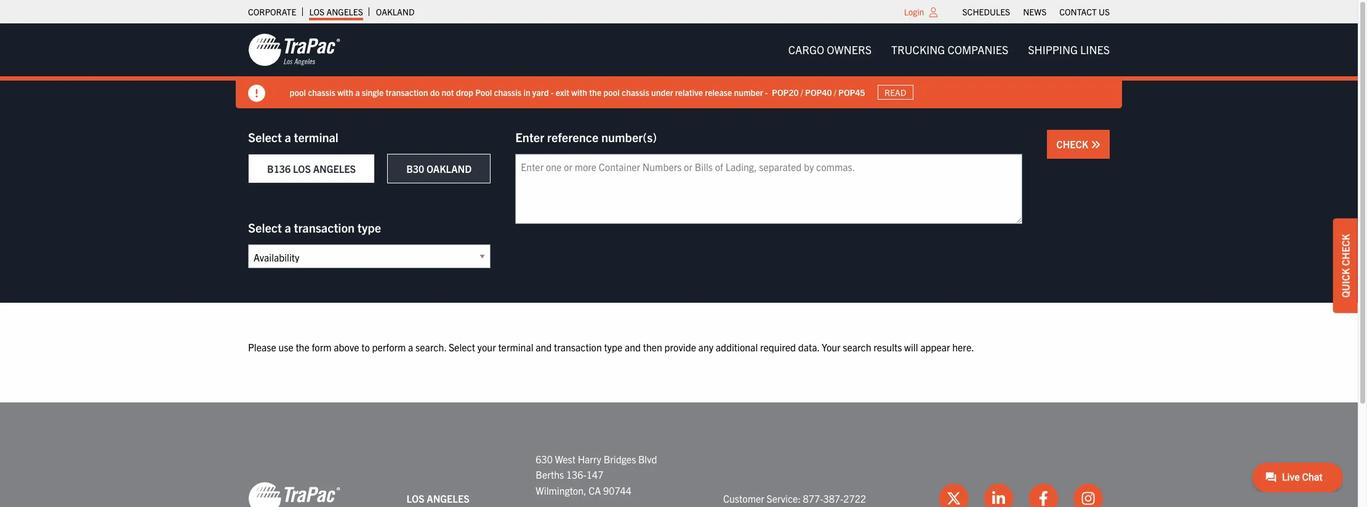 Task type: vqa. For each thing, say whether or not it's contained in the screenshot.
the left with
yes



Task type: describe. For each thing, give the bounding box(es) containing it.
blvd
[[639, 453, 657, 465]]

a down b136
[[285, 220, 291, 235]]

los angeles image for banner containing cargo owners
[[248, 33, 341, 67]]

2 vertical spatial los
[[407, 492, 425, 505]]

enter reference number(s)
[[516, 129, 657, 145]]

yard
[[533, 87, 549, 98]]

b30 oakland
[[407, 163, 472, 175]]

cargo owners
[[789, 42, 872, 57]]

wilmington,
[[536, 484, 587, 497]]

pop40
[[806, 87, 833, 98]]

1 horizontal spatial oakland
[[427, 163, 472, 175]]

then
[[643, 341, 663, 353]]

contact
[[1060, 6, 1097, 17]]

menu bar inside banner
[[779, 37, 1120, 62]]

1 horizontal spatial the
[[590, 87, 602, 98]]

to
[[362, 341, 370, 353]]

data.
[[799, 341, 820, 353]]

1 / from the left
[[801, 87, 804, 98]]

companies
[[948, 42, 1009, 57]]

0 vertical spatial los angeles
[[309, 6, 363, 17]]

b136
[[267, 163, 291, 175]]

select a transaction type
[[248, 220, 381, 235]]

use
[[279, 341, 294, 353]]

1 vertical spatial type
[[604, 341, 623, 353]]

1 chassis from the left
[[308, 87, 336, 98]]

cargo owners link
[[779, 37, 882, 62]]

2 and from the left
[[625, 341, 641, 353]]

will
[[905, 341, 918, 353]]

quick check link
[[1334, 219, 1358, 313]]

quick
[[1340, 268, 1352, 298]]

search.
[[416, 341, 447, 353]]

2722
[[844, 492, 866, 505]]

customer
[[724, 492, 765, 505]]

3 chassis from the left
[[622, 87, 650, 98]]

search
[[843, 341, 872, 353]]

136-
[[566, 469, 587, 481]]

los angeles link
[[309, 3, 363, 20]]

1 horizontal spatial los angeles
[[407, 492, 470, 505]]

check inside button
[[1057, 138, 1091, 150]]

please
[[248, 341, 276, 353]]

0 vertical spatial solid image
[[248, 85, 265, 102]]

corporate link
[[248, 3, 296, 20]]

2 with from the left
[[572, 87, 588, 98]]

0 horizontal spatial the
[[296, 341, 310, 353]]

release
[[706, 87, 733, 98]]

additional
[[716, 341, 758, 353]]

form
[[312, 341, 332, 353]]

b30
[[407, 163, 424, 175]]

select a terminal
[[248, 129, 339, 145]]

90744
[[603, 484, 632, 497]]

2 vertical spatial angeles
[[427, 492, 470, 505]]

solid image inside check button
[[1091, 140, 1101, 150]]

under
[[652, 87, 674, 98]]

0 vertical spatial terminal
[[294, 129, 339, 145]]

transaction inside banner
[[386, 87, 429, 98]]

footer containing 630 west harry bridges blvd
[[0, 402, 1358, 507]]

2 / from the left
[[835, 87, 837, 98]]

above
[[334, 341, 359, 353]]

enter
[[516, 129, 545, 145]]

do
[[431, 87, 440, 98]]

required
[[760, 341, 796, 353]]

contact us link
[[1060, 3, 1110, 20]]

drop
[[456, 87, 474, 98]]

us
[[1099, 6, 1110, 17]]

service:
[[767, 492, 801, 505]]

1 vertical spatial check
[[1340, 234, 1352, 266]]

select for select a transaction type
[[248, 220, 282, 235]]

results
[[874, 341, 902, 353]]

corporate
[[248, 6, 296, 17]]

schedules
[[963, 6, 1011, 17]]

news link
[[1024, 3, 1047, 20]]

login link
[[904, 6, 925, 17]]

shipping
[[1029, 42, 1078, 57]]

menu bar containing schedules
[[956, 3, 1117, 20]]

number(s)
[[602, 129, 657, 145]]



Task type: locate. For each thing, give the bounding box(es) containing it.
2 horizontal spatial chassis
[[622, 87, 650, 98]]

the
[[590, 87, 602, 98], [296, 341, 310, 353]]

Enter reference number(s) text field
[[516, 154, 1023, 224]]

0 horizontal spatial terminal
[[294, 129, 339, 145]]

trucking companies link
[[882, 37, 1019, 62]]

select down b136
[[248, 220, 282, 235]]

shipping lines
[[1029, 42, 1110, 57]]

1 vertical spatial los angeles image
[[248, 482, 341, 507]]

banner
[[0, 23, 1368, 108]]

a
[[356, 87, 360, 98], [285, 129, 291, 145], [285, 220, 291, 235], [408, 341, 413, 353]]

the right exit
[[590, 87, 602, 98]]

pool
[[290, 87, 306, 98], [604, 87, 620, 98]]

oakland
[[376, 6, 415, 17], [427, 163, 472, 175]]

trucking companies
[[892, 42, 1009, 57]]

2 vertical spatial select
[[449, 341, 475, 353]]

1 horizontal spatial transaction
[[386, 87, 429, 98]]

harry
[[578, 453, 602, 465]]

1 with from the left
[[338, 87, 354, 98]]

0 horizontal spatial -
[[551, 87, 554, 98]]

1 horizontal spatial check
[[1340, 234, 1352, 266]]

los angeles image for footer containing 630 west harry bridges blvd
[[248, 482, 341, 507]]

1 los angeles image from the top
[[248, 33, 341, 67]]

footer
[[0, 402, 1358, 507]]

with
[[338, 87, 354, 98], [572, 87, 588, 98]]

oakland link
[[376, 3, 415, 20]]

0 horizontal spatial type
[[358, 220, 381, 235]]

2 vertical spatial transaction
[[554, 341, 602, 353]]

/
[[801, 87, 804, 98], [835, 87, 837, 98]]

1 horizontal spatial solid image
[[1091, 140, 1101, 150]]

1 vertical spatial select
[[248, 220, 282, 235]]

1 vertical spatial menu bar
[[779, 37, 1120, 62]]

2 - from the left
[[766, 87, 769, 98]]

0 vertical spatial transaction
[[386, 87, 429, 98]]

0 vertical spatial select
[[248, 129, 282, 145]]

-
[[551, 87, 554, 98], [766, 87, 769, 98]]

0 horizontal spatial oakland
[[376, 6, 415, 17]]

reference
[[547, 129, 599, 145]]

chassis left in
[[494, 87, 522, 98]]

0 horizontal spatial los angeles
[[309, 6, 363, 17]]

menu bar
[[956, 3, 1117, 20], [779, 37, 1120, 62]]

appear
[[921, 341, 950, 353]]

read link
[[878, 85, 914, 100]]

not
[[442, 87, 454, 98]]

a left the single
[[356, 87, 360, 98]]

1 pool from the left
[[290, 87, 306, 98]]

a up b136
[[285, 129, 291, 145]]

877-
[[803, 492, 824, 505]]

angeles
[[327, 6, 363, 17], [313, 163, 356, 175], [427, 492, 470, 505]]

los angeles image inside footer
[[248, 482, 341, 507]]

terminal
[[294, 129, 339, 145], [498, 341, 534, 353]]

0 horizontal spatial /
[[801, 87, 804, 98]]

banner containing cargo owners
[[0, 23, 1368, 108]]

with right exit
[[572, 87, 588, 98]]

single
[[362, 87, 384, 98]]

your
[[478, 341, 496, 353]]

quick check
[[1340, 234, 1352, 298]]

check button
[[1048, 130, 1110, 159]]

1 and from the left
[[536, 341, 552, 353]]

387-
[[824, 492, 844, 505]]

relative
[[676, 87, 704, 98]]

oakland right b30 at the left top of page
[[427, 163, 472, 175]]

1 horizontal spatial /
[[835, 87, 837, 98]]

chassis left the single
[[308, 87, 336, 98]]

630 west harry bridges blvd berths 136-147 wilmington, ca 90744 customer service: 877-387-2722
[[536, 453, 866, 505]]

select left your
[[449, 341, 475, 353]]

1 horizontal spatial and
[[625, 341, 641, 353]]

b136 los angeles
[[267, 163, 356, 175]]

and left then
[[625, 341, 641, 353]]

1 horizontal spatial with
[[572, 87, 588, 98]]

0 horizontal spatial check
[[1057, 138, 1091, 150]]

2 los angeles image from the top
[[248, 482, 341, 507]]

select for select a terminal
[[248, 129, 282, 145]]

number
[[735, 87, 764, 98]]

terminal right your
[[498, 341, 534, 353]]

the right use
[[296, 341, 310, 353]]

pool chassis with a single transaction  do not drop pool chassis in yard -  exit with the pool chassis under relative release number -  pop20 / pop40 / pop45
[[290, 87, 866, 98]]

2 pool from the left
[[604, 87, 620, 98]]

pop45
[[839, 87, 866, 98]]

0 vertical spatial menu bar
[[956, 3, 1117, 20]]

630
[[536, 453, 553, 465]]

pool
[[476, 87, 492, 98]]

1 vertical spatial los
[[293, 163, 311, 175]]

pool up select a terminal
[[290, 87, 306, 98]]

login
[[904, 6, 925, 17]]

terminal up "b136 los angeles"
[[294, 129, 339, 145]]

0 horizontal spatial pool
[[290, 87, 306, 98]]

provide
[[665, 341, 696, 353]]

- left exit
[[551, 87, 554, 98]]

chassis left under
[[622, 87, 650, 98]]

0 horizontal spatial solid image
[[248, 85, 265, 102]]

0 vertical spatial the
[[590, 87, 602, 98]]

1 vertical spatial los angeles
[[407, 492, 470, 505]]

2 horizontal spatial transaction
[[554, 341, 602, 353]]

0 vertical spatial angeles
[[327, 6, 363, 17]]

147
[[587, 469, 604, 481]]

any
[[699, 341, 714, 353]]

los
[[309, 6, 325, 17], [293, 163, 311, 175], [407, 492, 425, 505]]

1 vertical spatial the
[[296, 341, 310, 353]]

type
[[358, 220, 381, 235], [604, 341, 623, 353]]

in
[[524, 87, 531, 98]]

here.
[[953, 341, 975, 353]]

news
[[1024, 6, 1047, 17]]

perform
[[372, 341, 406, 353]]

bridges
[[604, 453, 636, 465]]

berths
[[536, 469, 564, 481]]

1 horizontal spatial -
[[766, 87, 769, 98]]

pool up number(s)
[[604, 87, 620, 98]]

menu bar containing cargo owners
[[779, 37, 1120, 62]]

schedules link
[[963, 3, 1011, 20]]

2 chassis from the left
[[494, 87, 522, 98]]

pop20
[[773, 87, 799, 98]]

exit
[[556, 87, 570, 98]]

1 vertical spatial terminal
[[498, 341, 534, 353]]

menu bar up shipping
[[956, 3, 1117, 20]]

solid image
[[248, 85, 265, 102], [1091, 140, 1101, 150]]

transaction
[[386, 87, 429, 98], [294, 220, 355, 235], [554, 341, 602, 353]]

shipping lines link
[[1019, 37, 1120, 62]]

lines
[[1081, 42, 1110, 57]]

0 vertical spatial los angeles image
[[248, 33, 341, 67]]

with left the single
[[338, 87, 354, 98]]

- right number
[[766, 87, 769, 98]]

and right your
[[536, 341, 552, 353]]

los angeles image inside banner
[[248, 33, 341, 67]]

light image
[[930, 7, 938, 17]]

west
[[555, 453, 576, 465]]

0 horizontal spatial transaction
[[294, 220, 355, 235]]

contact us
[[1060, 6, 1110, 17]]

cargo
[[789, 42, 825, 57]]

read
[[885, 87, 907, 98]]

1 vertical spatial solid image
[[1091, 140, 1101, 150]]

0 horizontal spatial with
[[338, 87, 354, 98]]

0 vertical spatial los
[[309, 6, 325, 17]]

/ left pop40
[[801, 87, 804, 98]]

los angeles image
[[248, 33, 341, 67], [248, 482, 341, 507]]

1 horizontal spatial terminal
[[498, 341, 534, 353]]

and
[[536, 341, 552, 353], [625, 341, 641, 353]]

ca
[[589, 484, 601, 497]]

1 horizontal spatial type
[[604, 341, 623, 353]]

1 horizontal spatial pool
[[604, 87, 620, 98]]

0 horizontal spatial and
[[536, 341, 552, 353]]

trucking
[[892, 42, 945, 57]]

1 vertical spatial transaction
[[294, 220, 355, 235]]

a left 'search.'
[[408, 341, 413, 353]]

1 vertical spatial angeles
[[313, 163, 356, 175]]

chassis
[[308, 87, 336, 98], [494, 87, 522, 98], [622, 87, 650, 98]]

0 vertical spatial oakland
[[376, 6, 415, 17]]

0 horizontal spatial chassis
[[308, 87, 336, 98]]

/ left the pop45
[[835, 87, 837, 98]]

select up b136
[[248, 129, 282, 145]]

0 vertical spatial check
[[1057, 138, 1091, 150]]

0 vertical spatial type
[[358, 220, 381, 235]]

please use the form above to perform a search. select your terminal and transaction type and then provide any additional required data. your search results will appear here.
[[248, 341, 975, 353]]

1 vertical spatial oakland
[[427, 163, 472, 175]]

oakland right the los angeles link
[[376, 6, 415, 17]]

menu bar down the light image in the right top of the page
[[779, 37, 1120, 62]]

1 horizontal spatial chassis
[[494, 87, 522, 98]]

check
[[1057, 138, 1091, 150], [1340, 234, 1352, 266]]

select
[[248, 129, 282, 145], [248, 220, 282, 235], [449, 341, 475, 353]]

1 - from the left
[[551, 87, 554, 98]]

owners
[[827, 42, 872, 57]]

your
[[822, 341, 841, 353]]



